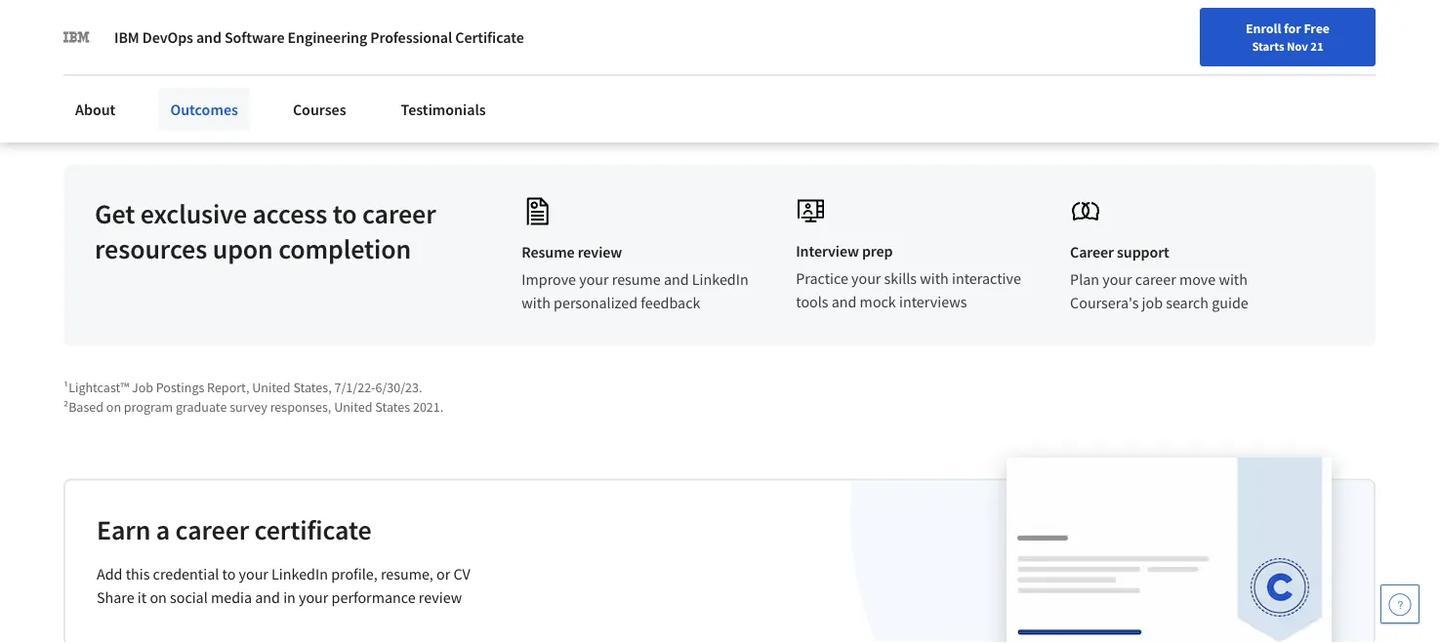 Task type: vqa. For each thing, say whether or not it's contained in the screenshot.
rightmost the students
no



Task type: locate. For each thing, give the bounding box(es) containing it.
0 vertical spatial certificate
[[285, 19, 350, 38]]

career
[[926, 62, 963, 79], [1070, 243, 1114, 262]]

interactive
[[952, 269, 1021, 289]]

0 vertical spatial career
[[926, 62, 963, 79]]

responses,
[[270, 398, 331, 415]]

1 horizontal spatial devops
[[1242, 78, 1287, 95]]

skills
[[884, 269, 917, 289]]

social
[[170, 588, 208, 608]]

1 vertical spatial career
[[1136, 270, 1177, 289]]

ibm devops and software engineering professional certificate
[[114, 27, 524, 47]]

+
[[959, 42, 973, 76], [1204, 42, 1218, 76]]

your up coursera's
[[1103, 270, 1132, 289]]

0 vertical spatial job
[[1152, 78, 1171, 95]]

¹lightcast™
[[63, 378, 129, 396]]

1 vertical spatial review
[[419, 588, 462, 608]]

your left performance
[[299, 588, 328, 608]]

2 horizontal spatial with
[[1219, 270, 1248, 289]]

1 horizontal spatial ibm
[[387, 19, 412, 38]]

0 vertical spatial career
[[362, 196, 436, 230]]

0 horizontal spatial with
[[522, 293, 551, 313]]

career right a
[[175, 513, 249, 547]]

1 + from the left
[[959, 42, 973, 76]]

practice
[[796, 269, 848, 289]]

career inside get exclusive access to career resources upon completion
[[362, 196, 436, 230]]

devops right an
[[142, 27, 193, 47]]

ibm image
[[63, 23, 91, 51]]

find your new career link
[[831, 59, 973, 83]]

enroll for free starts nov 21
[[1246, 20, 1330, 54]]

0 horizontal spatial linkedin
[[272, 565, 328, 584]]

program
[[124, 398, 173, 415]]

0 vertical spatial united
[[252, 378, 291, 396]]

states,
[[293, 378, 332, 396]]

+ inside 49,000 + u.s. job openings in devops engineering
[[1204, 42, 1218, 76]]

to for career
[[333, 196, 357, 230]]

and right tools
[[832, 292, 857, 312]]

search
[[1166, 293, 1209, 313]]

on
[[106, 398, 121, 415], [150, 588, 167, 608]]

review down "or"
[[419, 588, 462, 608]]

49,000 + u.s. job openings in devops engineering
[[1127, 42, 1287, 115]]

your up the mock
[[852, 269, 881, 289]]

job up engineering
[[1152, 78, 1171, 95]]

0 horizontal spatial devops
[[142, 27, 193, 47]]

career inside career support plan your career move with coursera's job search guide
[[1136, 270, 1177, 289]]

your up personalized
[[579, 270, 609, 289]]

0 vertical spatial on
[[106, 398, 121, 415]]

certificate
[[285, 19, 350, 38], [254, 513, 372, 547]]

enroll
[[1246, 20, 1282, 37]]

+ right the show notifications image
[[1204, 42, 1218, 76]]

1 vertical spatial in
[[283, 588, 296, 608]]

outcomes link
[[159, 88, 250, 131]]

0 horizontal spatial to
[[222, 565, 236, 584]]

your
[[869, 62, 895, 79], [852, 269, 881, 289], [579, 270, 609, 289], [1103, 270, 1132, 289], [239, 565, 268, 584], [299, 588, 328, 608]]

find your new career
[[841, 62, 963, 79]]

testimonials link
[[389, 88, 498, 131]]

linkedin left profile, at the bottom
[[272, 565, 328, 584]]

career support plan your career move with coursera's job search guide
[[1070, 243, 1249, 313]]

on right it
[[150, 588, 167, 608]]

with inside career support plan your career move with coursera's job search guide
[[1219, 270, 1248, 289]]

with down improve
[[522, 293, 551, 313]]

with
[[920, 269, 949, 289], [1219, 270, 1248, 289], [522, 293, 551, 313]]

employer-
[[144, 19, 210, 38]]

job left search
[[1142, 293, 1163, 313]]

career up 'plan'
[[1070, 243, 1114, 262]]

with up interviews
[[920, 269, 949, 289]]

exclusive
[[140, 196, 247, 230]]

new
[[897, 62, 923, 79]]

6/30/23.
[[375, 378, 422, 396]]

0 horizontal spatial in
[[283, 588, 296, 608]]

1 horizontal spatial to
[[333, 196, 357, 230]]

1 horizontal spatial united
[[334, 398, 373, 415]]

certificate up profile, at the bottom
[[254, 513, 372, 547]]

with inside interview prep practice your skills with interactive tools and mock interviews
[[920, 269, 949, 289]]

media
[[211, 588, 252, 608]]

earn for earn an employer-recognized certificate from ibm
[[91, 19, 121, 38]]

united up survey
[[252, 378, 291, 396]]

coursera career certificate image
[[1007, 458, 1332, 644]]

1 horizontal spatial linkedin
[[692, 270, 749, 289]]

0 vertical spatial review
[[578, 243, 622, 262]]

1 horizontal spatial with
[[920, 269, 949, 289]]

job inside 49,000 + u.s. job openings in devops engineering
[[1152, 78, 1171, 95]]

1 vertical spatial certificate
[[254, 513, 372, 547]]

certificate left from
[[285, 19, 350, 38]]

+ for 49,000
[[1204, 42, 1218, 76]]

0 horizontal spatial career
[[926, 62, 963, 79]]

devops down "starts"
[[1242, 78, 1287, 95]]

linkedin up feedback
[[692, 270, 749, 289]]

None search field
[[278, 51, 640, 90]]

0 vertical spatial to
[[333, 196, 357, 230]]

and inside "resume review improve your resume and linkedin with personalized feedback"
[[664, 270, 689, 289]]

and right media
[[255, 588, 280, 608]]

0 horizontal spatial on
[[106, 398, 121, 415]]

on inside ¹lightcast™ job postings report, united states, 7/1/22-6/30/23. ²based on program graduate survey responses, united states 2021.
[[106, 398, 121, 415]]

¹lightcast™ job postings report, united states, 7/1/22-6/30/23. ²based on program graduate survey responses, united states 2021.
[[63, 378, 444, 415]]

+ for $135,000
[[959, 42, 973, 76]]

ibm
[[387, 19, 412, 38], [114, 27, 139, 47]]

review
[[578, 243, 622, 262], [419, 588, 462, 608]]

software
[[225, 27, 285, 47]]

cv
[[454, 565, 470, 584]]

for
[[1284, 20, 1301, 37]]

ibm right ibm image
[[114, 27, 139, 47]]

earn
[[91, 19, 121, 38], [97, 513, 151, 547]]

1 vertical spatial career
[[1070, 243, 1114, 262]]

united down '7/1/22-'
[[334, 398, 373, 415]]

graduate
[[176, 398, 227, 415]]

career up completion
[[362, 196, 436, 230]]

to
[[333, 196, 357, 230], [222, 565, 236, 584]]

interviews
[[899, 292, 967, 312]]

1 vertical spatial linkedin
[[272, 565, 328, 584]]

+ left shopping cart: 1 item icon at the right top
[[959, 42, 973, 76]]

career down support at the right of the page
[[1136, 270, 1177, 289]]

in right openings
[[1229, 78, 1240, 95]]

2021.
[[413, 398, 444, 415]]

0 vertical spatial earn
[[91, 19, 121, 38]]

in inside 49,000 + u.s. job openings in devops engineering
[[1229, 78, 1240, 95]]

1 horizontal spatial +
[[1204, 42, 1218, 76]]

about
[[75, 100, 116, 119]]

devops
[[142, 27, 193, 47], [1242, 78, 1287, 95]]

0 horizontal spatial +
[[959, 42, 973, 76]]

show notifications image
[[1176, 63, 1199, 87]]

to up completion
[[333, 196, 357, 230]]

1 horizontal spatial in
[[1229, 78, 1240, 95]]

career
[[362, 196, 436, 230], [1136, 270, 1177, 289], [175, 513, 249, 547]]

earn left a
[[97, 513, 151, 547]]

in
[[1229, 78, 1240, 95], [283, 588, 296, 608]]

to for your
[[222, 565, 236, 584]]

testimonials
[[401, 100, 486, 119]]

plan
[[1070, 270, 1100, 289]]

1 vertical spatial devops
[[1242, 78, 1287, 95]]

0 horizontal spatial review
[[419, 588, 462, 608]]

ibm right from
[[387, 19, 412, 38]]

linkedin inside "resume review improve your resume and linkedin with personalized feedback"
[[692, 270, 749, 289]]

2 + from the left
[[1204, 42, 1218, 76]]

mock
[[860, 292, 896, 312]]

1 horizontal spatial career
[[362, 196, 436, 230]]

1 horizontal spatial career
[[1070, 243, 1114, 262]]

openings
[[1173, 78, 1226, 95]]

1 vertical spatial to
[[222, 565, 236, 584]]

and up feedback
[[664, 270, 689, 289]]

profile,
[[331, 565, 378, 584]]

to up media
[[222, 565, 236, 584]]

your inside career support plan your career move with coursera's job search guide
[[1103, 270, 1132, 289]]

1 vertical spatial on
[[150, 588, 167, 608]]

job
[[1152, 78, 1171, 95], [1142, 293, 1163, 313]]

move
[[1180, 270, 1216, 289]]

on inside add this credential to your linkedin profile, resume, or cv share it on social media and in your performance review
[[150, 588, 167, 608]]

on down ¹lightcast™
[[106, 398, 121, 415]]

this
[[126, 565, 150, 584]]

earn left an
[[91, 19, 121, 38]]

1 horizontal spatial review
[[578, 243, 622, 262]]

upon
[[213, 231, 273, 266]]

2 vertical spatial career
[[175, 513, 249, 547]]

engineering
[[288, 27, 367, 47]]

to inside get exclusive access to career resources upon completion
[[333, 196, 357, 230]]

united
[[252, 378, 291, 396], [334, 398, 373, 415]]

to inside add this credential to your linkedin profile, resume, or cv share it on social media and in your performance review
[[222, 565, 236, 584]]

in right media
[[283, 588, 296, 608]]

1 horizontal spatial on
[[150, 588, 167, 608]]

review up resume
[[578, 243, 622, 262]]

1 vertical spatial earn
[[97, 513, 151, 547]]

and
[[196, 27, 222, 47], [664, 270, 689, 289], [832, 292, 857, 312], [255, 588, 280, 608]]

courses
[[293, 100, 346, 119]]

career right new at the top right
[[926, 62, 963, 79]]

shopping cart: 1 item image
[[983, 54, 1020, 85]]

guide
[[1212, 293, 1249, 313]]

resume,
[[381, 565, 433, 584]]

2 horizontal spatial career
[[1136, 270, 1177, 289]]

personalized
[[554, 293, 638, 313]]

with up guide
[[1219, 270, 1248, 289]]

linkedin
[[692, 270, 749, 289], [272, 565, 328, 584]]

0 vertical spatial linkedin
[[692, 270, 749, 289]]

0 horizontal spatial united
[[252, 378, 291, 396]]

1 vertical spatial job
[[1142, 293, 1163, 313]]

0 horizontal spatial ibm
[[114, 27, 139, 47]]

0 vertical spatial in
[[1229, 78, 1240, 95]]



Task type: describe. For each thing, give the bounding box(es) containing it.
engineering
[[1127, 97, 1195, 115]]

resources
[[95, 231, 207, 266]]

career inside career support plan your career move with coursera's job search guide
[[1070, 243, 1114, 262]]

and inside add this credential to your linkedin profile, resume, or cv share it on social media and in your performance review
[[255, 588, 280, 608]]

49,000
[[1127, 42, 1204, 76]]

1 vertical spatial united
[[334, 398, 373, 415]]

outcomes
[[170, 100, 238, 119]]

access
[[252, 196, 327, 230]]

help center image
[[1389, 593, 1412, 616]]

review inside add this credential to your linkedin profile, resume, or cv share it on social media and in your performance review
[[419, 588, 462, 608]]

interview prep practice your skills with interactive tools and mock interviews
[[796, 242, 1021, 312]]

feedback
[[641, 293, 701, 313]]

credential
[[153, 565, 219, 584]]

an
[[124, 19, 140, 38]]

$135,000 +
[[854, 42, 973, 76]]

earn a career certificate
[[97, 513, 372, 547]]

and left software
[[196, 27, 222, 47]]

share
[[97, 588, 134, 608]]

and inside interview prep practice your skills with interactive tools and mock interviews
[[832, 292, 857, 312]]

0 horizontal spatial career
[[175, 513, 249, 547]]

recognized
[[210, 19, 282, 38]]

resume
[[522, 243, 575, 262]]

english button
[[1030, 39, 1147, 103]]

report,
[[207, 378, 249, 396]]

get exclusive access to career resources upon completion
[[95, 196, 436, 266]]

governments link
[[414, 0, 542, 39]]

it
[[138, 588, 147, 608]]

linkedin inside add this credential to your linkedin profile, resume, or cv share it on social media and in your performance review
[[272, 565, 328, 584]]

earn an employer-recognized certificate from ibm
[[91, 19, 412, 38]]

professional
[[370, 27, 452, 47]]

about link
[[63, 88, 127, 131]]

tools
[[796, 292, 829, 312]]

interview
[[796, 242, 859, 261]]

starts
[[1252, 38, 1285, 54]]

u.s.
[[1127, 78, 1150, 95]]

$135,000
[[854, 42, 959, 76]]

from
[[353, 19, 384, 38]]

your inside "resume review improve your resume and linkedin with personalized feedback"
[[579, 270, 609, 289]]

get
[[95, 196, 135, 230]]

with inside "resume review improve your resume and linkedin with personalized feedback"
[[522, 293, 551, 313]]

coursera image
[[23, 55, 147, 86]]

earn for earn a career certificate
[[97, 513, 151, 547]]

performance
[[332, 588, 416, 608]]

prep
[[862, 242, 893, 261]]

certificate
[[455, 27, 524, 47]]

resume
[[612, 270, 661, 289]]

support
[[1117, 243, 1170, 262]]

resume review improve your resume and linkedin with personalized feedback
[[522, 243, 749, 313]]

a
[[156, 513, 170, 547]]

career for completion
[[362, 196, 436, 230]]

or
[[437, 565, 450, 584]]

²based
[[63, 398, 104, 415]]

improve
[[522, 270, 576, 289]]

in inside add this credential to your linkedin profile, resume, or cv share it on social media and in your performance review
[[283, 588, 296, 608]]

devops inside 49,000 + u.s. job openings in devops engineering
[[1242, 78, 1287, 95]]

english
[[1065, 61, 1112, 81]]

job
[[132, 378, 153, 396]]

career for coursera's
[[1136, 270, 1177, 289]]

nov
[[1287, 38, 1308, 54]]

free
[[1304, 20, 1330, 37]]

your inside interview prep practice your skills with interactive tools and mock interviews
[[852, 269, 881, 289]]

add this credential to your linkedin profile, resume, or cv share it on social media and in your performance review
[[97, 565, 470, 608]]

add
[[97, 565, 123, 584]]

survey
[[230, 398, 267, 415]]

governments
[[443, 10, 534, 29]]

0 vertical spatial devops
[[142, 27, 193, 47]]

review inside "resume review improve your resume and linkedin with personalized feedback"
[[578, 243, 622, 262]]

coursera's
[[1070, 293, 1139, 313]]

courses link
[[281, 88, 358, 131]]

7/1/22-
[[334, 378, 375, 396]]

postings
[[156, 378, 204, 396]]

completion
[[278, 231, 411, 266]]

find
[[841, 62, 866, 79]]

your right find
[[869, 62, 895, 79]]

job inside career support plan your career move with coursera's job search guide
[[1142, 293, 1163, 313]]

your up media
[[239, 565, 268, 584]]

states
[[375, 398, 410, 415]]

21
[[1311, 38, 1324, 54]]



